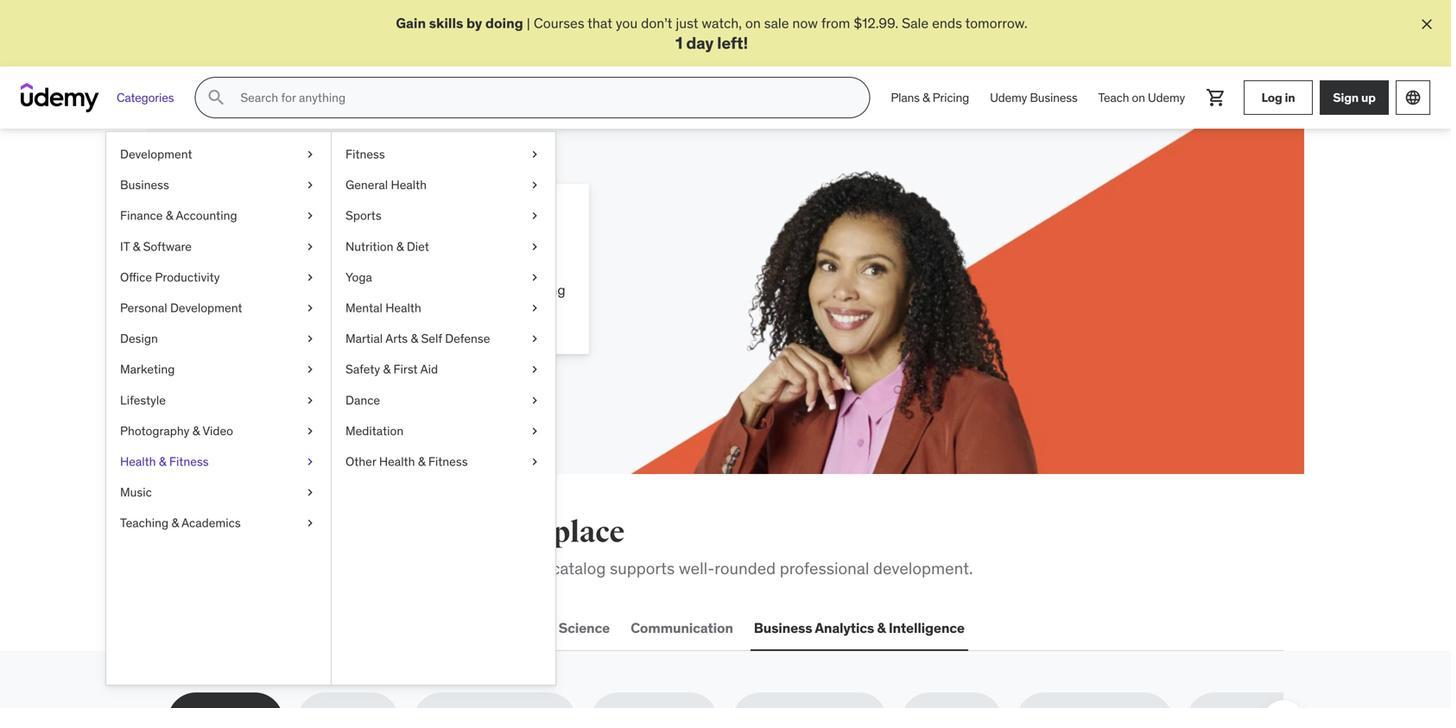 Task type: vqa. For each thing, say whether or not it's contained in the screenshot.
Beginner
no



Task type: describe. For each thing, give the bounding box(es) containing it.
2 horizontal spatial fitness
[[428, 454, 468, 470]]

now
[[793, 14, 818, 32]]

it for it certifications
[[310, 620, 322, 637]]

aid
[[420, 362, 438, 377]]

communication
[[631, 620, 733, 637]]

sale
[[764, 14, 789, 32]]

xsmall image for safety & first aid
[[528, 361, 542, 378]]

xsmall image for sports
[[528, 208, 542, 225]]

health & fitness link
[[106, 447, 331, 478]]

general health
[[346, 177, 427, 193]]

ends for |
[[932, 14, 962, 32]]

health up music
[[120, 454, 156, 470]]

data science
[[525, 620, 610, 637]]

yoga
[[346, 270, 372, 285]]

just
[[676, 14, 699, 32]]

by
[[467, 14, 482, 32]]

you inside 'all the skills you need in one place from critical workplace skills to technical topics, our catalog supports well-rounded professional development.'
[[341, 515, 390, 551]]

first
[[394, 362, 418, 377]]

1
[[676, 32, 683, 53]]

lifestyle link
[[106, 385, 331, 416]]

xsmall image for mental health
[[528, 300, 542, 317]]

general
[[346, 177, 388, 193]]

$12.99. for save)
[[245, 301, 290, 318]]

sports link
[[332, 201, 556, 232]]

dance
[[346, 393, 380, 408]]

meditation
[[346, 423, 404, 439]]

finance
[[120, 208, 163, 224]]

sign
[[1333, 90, 1359, 105]]

diet
[[407, 239, 429, 254]]

plans
[[891, 90, 920, 105]]

& for accounting
[[166, 208, 173, 224]]

to
[[382, 558, 397, 579]]

xsmall image for finance & accounting
[[303, 208, 317, 225]]

safety & first aid
[[346, 362, 438, 377]]

1 horizontal spatial skills
[[342, 558, 379, 579]]

learn,
[[230, 204, 319, 240]]

0 horizontal spatial fitness
[[169, 454, 209, 470]]

succeed
[[447, 204, 555, 240]]

pricing
[[933, 90, 969, 105]]

$12.99. for |
[[854, 14, 899, 32]]

in inside "link"
[[1285, 90, 1296, 105]]

& for video
[[192, 423, 200, 439]]

technical
[[401, 558, 468, 579]]

finance & accounting
[[120, 208, 237, 224]]

log in link
[[1244, 81, 1313, 115]]

our
[[524, 558, 548, 579]]

academics
[[182, 516, 241, 531]]

plans & pricing
[[891, 90, 969, 105]]

sign up
[[1333, 90, 1376, 105]]

practice,
[[325, 204, 442, 240]]

in inside 'all the skills you need in one place from critical workplace skills to technical topics, our catalog supports well-rounded professional development.'
[[467, 515, 493, 551]]

self
[[421, 331, 442, 347]]

mental
[[346, 300, 383, 316]]

& inside "button"
[[877, 620, 886, 637]]

1 horizontal spatial fitness
[[346, 147, 385, 162]]

udemy image
[[21, 83, 99, 112]]

all the skills you need in one place from critical workplace skills to technical topics, our catalog supports well-rounded professional development.
[[168, 515, 973, 579]]

need
[[395, 515, 462, 551]]

xsmall image for office productivity
[[303, 269, 317, 286]]

other
[[346, 454, 376, 470]]

& for academics
[[171, 516, 179, 531]]

it certifications button
[[307, 608, 416, 650]]

log
[[1262, 90, 1283, 105]]

photography & video
[[120, 423, 233, 439]]

it & software link
[[106, 232, 331, 262]]

teach on udemy link
[[1088, 77, 1196, 119]]

yoga link
[[332, 262, 556, 293]]

rounded
[[715, 558, 776, 579]]

business link
[[106, 170, 331, 201]]

Search for anything text field
[[237, 83, 849, 112]]

xsmall image for teaching & academics
[[303, 515, 317, 532]]

close image
[[1419, 16, 1436, 33]]

xsmall image for development
[[303, 146, 317, 163]]

& for pricing
[[923, 90, 930, 105]]

design link
[[106, 324, 331, 355]]

day
[[686, 32, 714, 53]]

personal
[[120, 300, 167, 316]]

the
[[213, 515, 257, 551]]

doing
[[485, 14, 523, 32]]

& for software
[[133, 239, 140, 254]]

teach
[[1099, 90, 1129, 105]]

learn, practice, succeed (and save) courses for every skill in your learning journey, starting at $12.99. sale ends tomorrow.
[[230, 204, 566, 318]]

communication button
[[627, 608, 737, 650]]

shopping cart with 0 items image
[[1206, 87, 1227, 108]]

fitness link
[[332, 139, 556, 170]]

general health link
[[332, 170, 556, 201]]

that
[[588, 14, 613, 32]]

business for business
[[120, 177, 169, 193]]

learning
[[413, 281, 463, 299]]

your
[[383, 281, 409, 299]]

office productivity
[[120, 270, 220, 285]]

save)
[[295, 239, 364, 274]]

xsmall image for lifestyle
[[303, 392, 317, 409]]

categories
[[117, 90, 174, 105]]

music
[[120, 485, 152, 500]]

it for it & software
[[120, 239, 130, 254]]

photography & video link
[[106, 416, 331, 447]]

nutrition & diet link
[[332, 232, 556, 262]]

xsmall image for general health
[[528, 177, 542, 194]]

nutrition
[[346, 239, 394, 254]]

ends for save)
[[324, 301, 354, 318]]

office
[[120, 270, 152, 285]]

from
[[168, 558, 206, 579]]

choose a language image
[[1405, 89, 1422, 106]]

personal development link
[[106, 293, 331, 324]]

productivity
[[155, 270, 220, 285]]



Task type: locate. For each thing, give the bounding box(es) containing it.
in inside learn, practice, succeed (and save) courses for every skill in your learning journey, starting at $12.99. sale ends tomorrow.
[[368, 281, 379, 299]]

& right the analytics
[[877, 620, 886, 637]]

photography
[[120, 423, 190, 439]]

(and
[[230, 239, 290, 274]]

tomorrow. inside learn, practice, succeed (and save) courses for every skill in your learning journey, starting at $12.99. sale ends tomorrow.
[[357, 301, 419, 318]]

you up to
[[341, 515, 390, 551]]

2 vertical spatial in
[[467, 515, 493, 551]]

other health & fitness
[[346, 454, 468, 470]]

it up office
[[120, 239, 130, 254]]

xsmall image for design
[[303, 331, 317, 348]]

safety & first aid link
[[332, 355, 556, 385]]

watch,
[[702, 14, 742, 32]]

xsmall image for marketing
[[303, 361, 317, 378]]

tomorrow. inside "gain skills by doing | courses that you don't just watch, on sale now from $12.99. sale ends tomorrow. 1 day left!"
[[965, 14, 1028, 32]]

design
[[120, 331, 158, 347]]

1 horizontal spatial it
[[310, 620, 322, 637]]

& left self
[[411, 331, 418, 347]]

& for fitness
[[159, 454, 166, 470]]

1 vertical spatial on
[[1132, 90, 1145, 105]]

xsmall image inside martial arts & self defense link
[[528, 331, 542, 348]]

for
[[284, 281, 301, 299]]

business analytics & intelligence button
[[751, 608, 968, 650]]

development down the office productivity link
[[170, 300, 242, 316]]

sale inside "gain skills by doing | courses that you don't just watch, on sale now from $12.99. sale ends tomorrow. 1 day left!"
[[902, 14, 929, 32]]

xsmall image for personal development
[[303, 300, 317, 317]]

1 horizontal spatial in
[[467, 515, 493, 551]]

1 vertical spatial sale
[[294, 301, 320, 318]]

xsmall image
[[528, 177, 542, 194], [303, 208, 317, 225], [528, 208, 542, 225], [303, 300, 317, 317], [528, 331, 542, 348], [303, 361, 317, 378], [303, 392, 317, 409], [528, 392, 542, 409], [303, 423, 317, 440], [528, 454, 542, 471], [303, 515, 317, 532]]

fitness up general
[[346, 147, 385, 162]]

nutrition & diet
[[346, 239, 429, 254]]

courses for (and
[[230, 281, 281, 299]]

0 vertical spatial skills
[[429, 14, 463, 32]]

teach on udemy
[[1099, 90, 1185, 105]]

1 horizontal spatial business
[[754, 620, 812, 637]]

teaching & academics link
[[106, 508, 331, 539]]

health right other
[[379, 454, 415, 470]]

one
[[498, 515, 548, 551]]

sale
[[902, 14, 929, 32], [294, 301, 320, 318]]

0 horizontal spatial $12.99.
[[245, 301, 290, 318]]

xsmall image inside general health link
[[528, 177, 542, 194]]

2 horizontal spatial business
[[1030, 90, 1078, 105]]

0 horizontal spatial sale
[[294, 301, 320, 318]]

gain skills by doing | courses that you don't just watch, on sale now from $12.99. sale ends tomorrow. 1 day left!
[[396, 14, 1028, 53]]

1 horizontal spatial courses
[[534, 14, 585, 32]]

health for mental health
[[386, 300, 421, 316]]

professional
[[780, 558, 870, 579]]

in up mental health
[[368, 281, 379, 299]]

2 vertical spatial skills
[[342, 558, 379, 579]]

xsmall image inside fitness link
[[528, 146, 542, 163]]

& down meditation link
[[418, 454, 425, 470]]

it left the "certifications"
[[310, 620, 322, 637]]

finance & accounting link
[[106, 201, 331, 232]]

courses for doing
[[534, 14, 585, 32]]

xsmall image inside the music link
[[303, 484, 317, 501]]

0 horizontal spatial tomorrow.
[[357, 301, 419, 318]]

1 vertical spatial in
[[368, 281, 379, 299]]

video
[[203, 423, 233, 439]]

skills inside "gain skills by doing | courses that you don't just watch, on sale now from $12.99. sale ends tomorrow. 1 day left!"
[[429, 14, 463, 32]]

& for diet
[[396, 239, 404, 254]]

business left the analytics
[[754, 620, 812, 637]]

fitness down meditation link
[[428, 454, 468, 470]]

xsmall image for yoga
[[528, 269, 542, 286]]

xsmall image for fitness
[[528, 146, 542, 163]]

in up 'topics,'
[[467, 515, 493, 551]]

2 horizontal spatial skills
[[429, 14, 463, 32]]

& inside 'link'
[[192, 423, 200, 439]]

1 horizontal spatial sale
[[902, 14, 929, 32]]

skills
[[429, 14, 463, 32], [262, 515, 336, 551], [342, 558, 379, 579]]

every
[[304, 281, 337, 299]]

health down your
[[386, 300, 421, 316]]

data
[[525, 620, 556, 637]]

ends inside learn, practice, succeed (and save) courses for every skill in your learning journey, starting at $12.99. sale ends tomorrow.
[[324, 301, 354, 318]]

xsmall image inside other health & fitness link
[[528, 454, 542, 471]]

1 horizontal spatial tomorrow.
[[965, 14, 1028, 32]]

it inside button
[[310, 620, 322, 637]]

0 horizontal spatial business
[[120, 177, 169, 193]]

tomorrow. for |
[[965, 14, 1028, 32]]

1 vertical spatial courses
[[230, 281, 281, 299]]

udemy business
[[990, 90, 1078, 105]]

on left sale
[[745, 14, 761, 32]]

1 vertical spatial it
[[310, 620, 322, 637]]

1 horizontal spatial $12.99.
[[854, 14, 899, 32]]

$12.99. inside learn, practice, succeed (and save) courses for every skill in your learning journey, starting at $12.99. sale ends tomorrow.
[[245, 301, 290, 318]]

& up office
[[133, 239, 140, 254]]

1 vertical spatial ends
[[324, 301, 354, 318]]

1 horizontal spatial udemy
[[1148, 90, 1185, 105]]

0 vertical spatial tomorrow.
[[965, 14, 1028, 32]]

gain
[[396, 14, 426, 32]]

1 vertical spatial $12.99.
[[245, 301, 290, 318]]

safety
[[346, 362, 380, 377]]

udemy left the shopping cart with 0 items image on the top
[[1148, 90, 1185, 105]]

martial arts & self defense
[[346, 331, 490, 347]]

0 vertical spatial sale
[[902, 14, 929, 32]]

0 vertical spatial on
[[745, 14, 761, 32]]

1 vertical spatial you
[[341, 515, 390, 551]]

meditation link
[[332, 416, 556, 447]]

arts
[[386, 331, 408, 347]]

on right teach
[[1132, 90, 1145, 105]]

$12.99. inside "gain skills by doing | courses that you don't just watch, on sale now from $12.99. sale ends tomorrow. 1 day left!"
[[854, 14, 899, 32]]

xsmall image for meditation
[[528, 423, 542, 440]]

0 vertical spatial courses
[[534, 14, 585, 32]]

music link
[[106, 478, 331, 508]]

xsmall image inside yoga link
[[528, 269, 542, 286]]

mental health
[[346, 300, 421, 316]]

development.
[[874, 558, 973, 579]]

xsmall image inside mental health link
[[528, 300, 542, 317]]

sale down every
[[294, 301, 320, 318]]

up
[[1362, 90, 1376, 105]]

intelligence
[[889, 620, 965, 637]]

xsmall image inside meditation link
[[528, 423, 542, 440]]

& for first
[[383, 362, 391, 377]]

health right general
[[391, 177, 427, 193]]

workplace
[[263, 558, 338, 579]]

ends
[[932, 14, 962, 32], [324, 301, 354, 318]]

& left video
[[192, 423, 200, 439]]

tomorrow. down your
[[357, 301, 419, 318]]

xsmall image inside 'it & software' link
[[303, 238, 317, 255]]

supports
[[610, 558, 675, 579]]

development inside development link
[[120, 147, 192, 162]]

tomorrow. up udemy business
[[965, 14, 1028, 32]]

& inside "link"
[[396, 239, 404, 254]]

on inside "gain skills by doing | courses that you don't just watch, on sale now from $12.99. sale ends tomorrow. 1 day left!"
[[745, 14, 761, 32]]

& right finance
[[166, 208, 173, 224]]

0 horizontal spatial it
[[120, 239, 130, 254]]

xsmall image inside sports link
[[528, 208, 542, 225]]

business up finance
[[120, 177, 169, 193]]

xsmall image inside business link
[[303, 177, 317, 194]]

xsmall image inside finance & accounting link
[[303, 208, 317, 225]]

xsmall image inside the nutrition & diet "link"
[[528, 238, 542, 255]]

& right teaching
[[171, 516, 179, 531]]

journey,
[[466, 281, 514, 299]]

& right plans
[[923, 90, 930, 105]]

mental health link
[[332, 293, 556, 324]]

0 vertical spatial business
[[1030, 90, 1078, 105]]

in
[[1285, 90, 1296, 105], [368, 281, 379, 299], [467, 515, 493, 551]]

0 horizontal spatial in
[[368, 281, 379, 299]]

skills left to
[[342, 558, 379, 579]]

development link
[[106, 139, 331, 170]]

xsmall image for health & fitness
[[303, 454, 317, 471]]

development down 'categories' dropdown button at top
[[120, 147, 192, 162]]

xsmall image inside "marketing" "link"
[[303, 361, 317, 378]]

&
[[923, 90, 930, 105], [166, 208, 173, 224], [133, 239, 140, 254], [396, 239, 404, 254], [411, 331, 418, 347], [383, 362, 391, 377], [192, 423, 200, 439], [159, 454, 166, 470], [418, 454, 425, 470], [171, 516, 179, 531], [877, 620, 886, 637]]

health for other health & fitness
[[379, 454, 415, 470]]

& left diet
[[396, 239, 404, 254]]

0 vertical spatial $12.99.
[[854, 14, 899, 32]]

1 vertical spatial skills
[[262, 515, 336, 551]]

0 vertical spatial ends
[[932, 14, 962, 32]]

sports
[[346, 208, 382, 224]]

catalog
[[552, 558, 606, 579]]

0 horizontal spatial ends
[[324, 301, 354, 318]]

& left the first
[[383, 362, 391, 377]]

submit search image
[[206, 87, 227, 108]]

xsmall image inside lifestyle link
[[303, 392, 317, 409]]

development
[[120, 147, 192, 162], [170, 300, 242, 316]]

xsmall image inside personal development link
[[303, 300, 317, 317]]

xsmall image for other health & fitness
[[528, 454, 542, 471]]

0 horizontal spatial on
[[745, 14, 761, 32]]

in right the log
[[1285, 90, 1296, 105]]

xsmall image inside safety & first aid link
[[528, 361, 542, 378]]

development inside personal development link
[[170, 300, 242, 316]]

skills left "by"
[[429, 14, 463, 32]]

topics,
[[471, 558, 520, 579]]

plans & pricing link
[[881, 77, 980, 119]]

xsmall image inside health & fitness link
[[303, 454, 317, 471]]

1 udemy from the left
[[990, 90, 1027, 105]]

marketing link
[[106, 355, 331, 385]]

sale inside learn, practice, succeed (and save) courses for every skill in your learning journey, starting at $12.99. sale ends tomorrow.
[[294, 301, 320, 318]]

accounting
[[176, 208, 237, 224]]

certifications
[[325, 620, 413, 637]]

office productivity link
[[106, 262, 331, 293]]

ends down skill
[[324, 301, 354, 318]]

business left teach
[[1030, 90, 1078, 105]]

xsmall image inside the office productivity link
[[303, 269, 317, 286]]

2 udemy from the left
[[1148, 90, 1185, 105]]

place
[[553, 515, 625, 551]]

teaching
[[120, 516, 169, 531]]

2 horizontal spatial in
[[1285, 90, 1296, 105]]

marketing
[[120, 362, 175, 377]]

0 horizontal spatial skills
[[262, 515, 336, 551]]

courses inside "gain skills by doing | courses that you don't just watch, on sale now from $12.99. sale ends tomorrow. 1 day left!"
[[534, 14, 585, 32]]

teaching & academics
[[120, 516, 241, 531]]

sale up plans
[[902, 14, 929, 32]]

categories button
[[106, 77, 184, 119]]

at
[[230, 301, 242, 318]]

health
[[391, 177, 427, 193], [386, 300, 421, 316], [120, 454, 156, 470], [379, 454, 415, 470]]

0 vertical spatial you
[[616, 14, 638, 32]]

ends up pricing
[[932, 14, 962, 32]]

business analytics & intelligence
[[754, 620, 965, 637]]

0 horizontal spatial courses
[[230, 281, 281, 299]]

xsmall image inside development link
[[303, 146, 317, 163]]

xsmall image for martial arts & self defense
[[528, 331, 542, 348]]

xsmall image
[[303, 146, 317, 163], [528, 146, 542, 163], [303, 177, 317, 194], [303, 238, 317, 255], [528, 238, 542, 255], [303, 269, 317, 286], [528, 269, 542, 286], [528, 300, 542, 317], [303, 331, 317, 348], [528, 361, 542, 378], [528, 423, 542, 440], [303, 454, 317, 471], [303, 484, 317, 501]]

don't
[[641, 14, 673, 32]]

1 horizontal spatial on
[[1132, 90, 1145, 105]]

$12.99. right from on the top of the page
[[854, 14, 899, 32]]

from
[[822, 14, 850, 32]]

1 vertical spatial tomorrow.
[[357, 301, 419, 318]]

tomorrow. for save)
[[357, 301, 419, 318]]

it
[[120, 239, 130, 254], [310, 620, 322, 637]]

xsmall image for photography & video
[[303, 423, 317, 440]]

xsmall image inside design link
[[303, 331, 317, 348]]

skills up workplace
[[262, 515, 336, 551]]

business for business analytics & intelligence
[[754, 620, 812, 637]]

1 horizontal spatial ends
[[932, 14, 962, 32]]

0 vertical spatial in
[[1285, 90, 1296, 105]]

all
[[168, 515, 208, 551]]

$12.99.
[[854, 14, 899, 32], [245, 301, 290, 318]]

xsmall image for dance
[[528, 392, 542, 409]]

$12.99. down the for
[[245, 301, 290, 318]]

courses inside learn, practice, succeed (and save) courses for every skill in your learning journey, starting at $12.99. sale ends tomorrow.
[[230, 281, 281, 299]]

other health & fitness link
[[332, 447, 556, 478]]

xsmall image for nutrition & diet
[[528, 238, 542, 255]]

xsmall image inside the dance link
[[528, 392, 542, 409]]

it certifications
[[310, 620, 413, 637]]

courses right |
[[534, 14, 585, 32]]

martial
[[346, 331, 383, 347]]

& down photography
[[159, 454, 166, 470]]

ends inside "gain skills by doing | courses that you don't just watch, on sale now from $12.99. sale ends tomorrow. 1 day left!"
[[932, 14, 962, 32]]

1 horizontal spatial you
[[616, 14, 638, 32]]

you right that
[[616, 14, 638, 32]]

courses up at
[[230, 281, 281, 299]]

critical
[[210, 558, 259, 579]]

udemy right pricing
[[990, 90, 1027, 105]]

2 vertical spatial business
[[754, 620, 812, 637]]

health for general health
[[391, 177, 427, 193]]

dance link
[[332, 385, 556, 416]]

business inside "button"
[[754, 620, 812, 637]]

fitness down photography & video
[[169, 454, 209, 470]]

xsmall image for music
[[303, 484, 317, 501]]

0 vertical spatial it
[[120, 239, 130, 254]]

xsmall image for it & software
[[303, 238, 317, 255]]

0 horizontal spatial you
[[341, 515, 390, 551]]

sale for |
[[902, 14, 929, 32]]

xsmall image inside photography & video 'link'
[[303, 423, 317, 440]]

sale for save)
[[294, 301, 320, 318]]

0 horizontal spatial udemy
[[990, 90, 1027, 105]]

xsmall image for business
[[303, 177, 317, 194]]

you inside "gain skills by doing | courses that you don't just watch, on sale now from $12.99. sale ends tomorrow. 1 day left!"
[[616, 14, 638, 32]]

1 vertical spatial development
[[170, 300, 242, 316]]

tomorrow.
[[965, 14, 1028, 32], [357, 301, 419, 318]]

left!
[[717, 32, 748, 53]]

on
[[745, 14, 761, 32], [1132, 90, 1145, 105]]

0 vertical spatial development
[[120, 147, 192, 162]]

software
[[143, 239, 192, 254]]

xsmall image inside 'teaching & academics' link
[[303, 515, 317, 532]]

1 vertical spatial business
[[120, 177, 169, 193]]

udemy business link
[[980, 77, 1088, 119]]

personal development
[[120, 300, 242, 316]]



